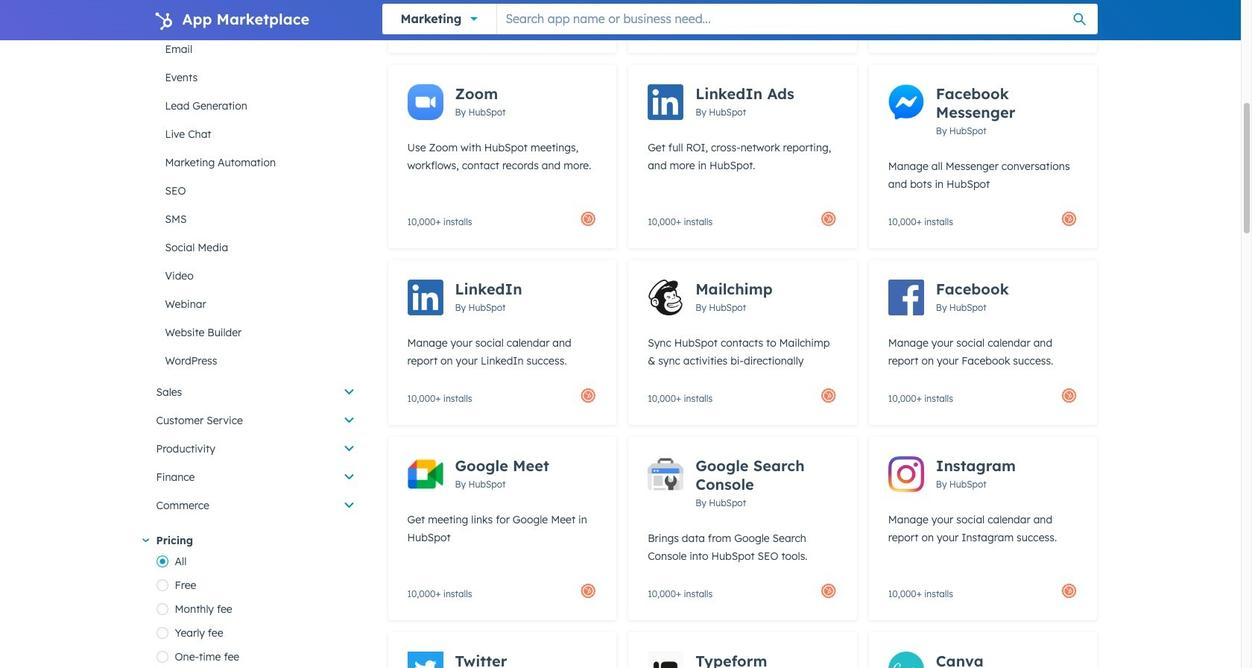 Task type: describe. For each thing, give the bounding box(es) containing it.
pricing group
[[156, 550, 364, 668]]



Task type: locate. For each thing, give the bounding box(es) containing it.
Search app name or business need... search field
[[498, 4, 1098, 34]]

caret image
[[142, 539, 149, 542]]



Task type: vqa. For each thing, say whether or not it's contained in the screenshot.
Search app name or business need... search field
yes



